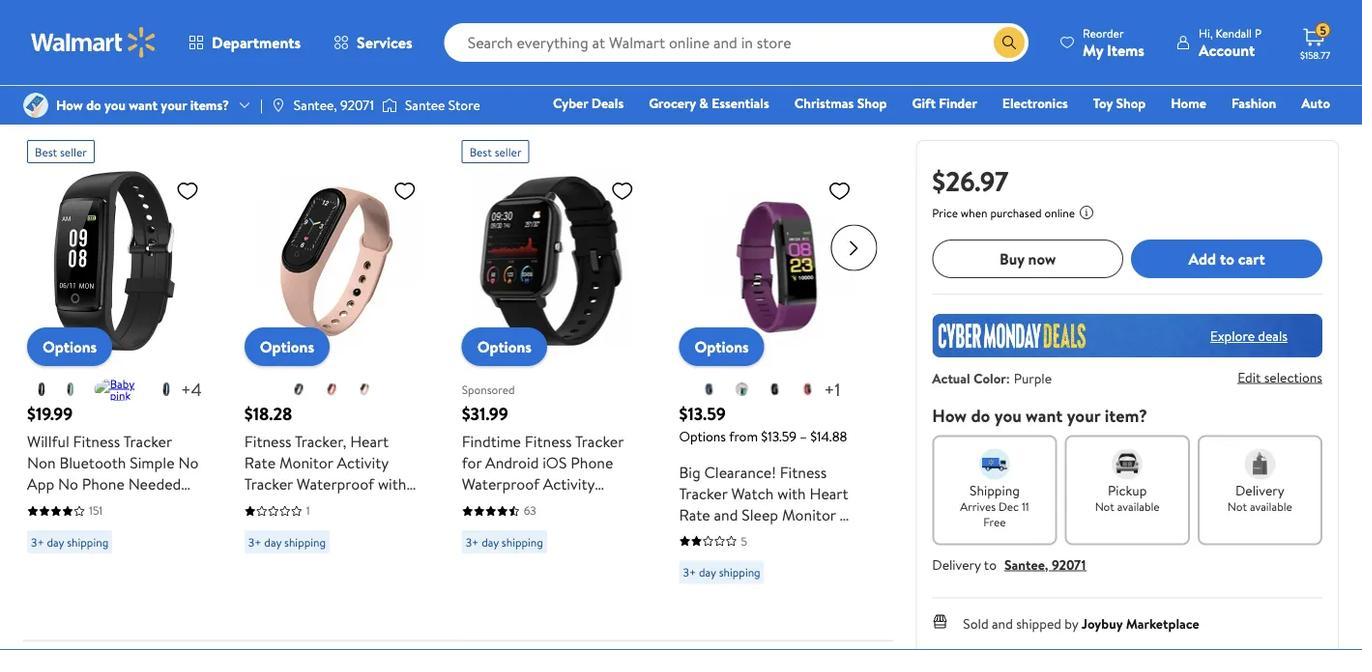 Task type: locate. For each thing, give the bounding box(es) containing it.
1 horizontal spatial best
[[470, 143, 492, 160]]

women inside $19.99 willful fitness tracker non bluetooth simple no app no phone needed waterproof fitness watch pedometer watch with steps calories counter sleep tracker for kids parents men women (black)
[[115, 580, 166, 601]]

0 horizontal spatial not
[[1095, 499, 1115, 515]]

1 horizontal spatial your
[[1067, 404, 1101, 428]]

$19.99
[[27, 402, 73, 426]]

calories
[[462, 516, 516, 537], [68, 537, 122, 558]]

available inside pickup not available
[[1117, 499, 1160, 515]]

heart right tracker,
[[350, 431, 389, 452]]

shipping for options from $13.59 – $14.88
[[719, 564, 761, 581]]

0 vertical spatial rate
[[244, 452, 276, 473]]

0 horizontal spatial red image
[[324, 381, 340, 397]]

:
[[1006, 369, 1010, 388]]

0 horizontal spatial want
[[129, 96, 158, 115]]

 image
[[382, 96, 397, 115], [271, 98, 286, 113]]

options up green icon
[[43, 336, 97, 357]]

rate down $18.28
[[244, 452, 276, 473]]

tracker down $18.28
[[244, 473, 293, 495]]

waterproof inside big clearance! fitness tracker watch with heart rate and sleep monitor - activity tracker waterproof smart wristband watch
[[679, 546, 757, 568]]

activity up health
[[337, 452, 389, 473]]

waterproof inside $19.99 willful fitness tracker non bluetooth simple no app no phone needed waterproof fitness watch pedometer watch with steps calories counter sleep tracker for kids parents men women (black)
[[27, 495, 105, 516]]

activity inside 'sponsored $31.99 findtime fitness tracker for android ios phone waterproof activity tracker pedometer step calories counter exercise sport smart watch for women men'
[[543, 473, 595, 495]]

1 horizontal spatial how
[[932, 404, 967, 428]]

1 vertical spatial heart
[[810, 482, 849, 504]]

1 vertical spatial santee,
[[1005, 556, 1049, 574]]

and
[[714, 504, 738, 525], [992, 615, 1013, 634]]

5 up $158.77
[[1320, 22, 1327, 38]]

santee, right |
[[294, 96, 337, 115]]

rate inside $18.28 fitness tracker, heart rate monitor activity tracker waterproof with sleep monitor, health exercise smart wristband
[[244, 452, 276, 473]]

options link for big clearance! fitness tracker watch with heart rate and sleep monitor - activity tracker waterproof smart wristband watch image
[[679, 327, 765, 366]]

heart inside big clearance! fitness tracker watch with heart rate and sleep monitor - activity tracker waterproof smart wristband watch
[[810, 482, 849, 504]]

options up big
[[679, 427, 726, 446]]

how do you want your items?
[[56, 96, 229, 115]]

1 options link from the left
[[27, 327, 112, 366]]

for down step on the left bottom
[[592, 537, 612, 558]]

3+ for options
[[683, 564, 696, 581]]

0 vertical spatial monitor
[[279, 452, 333, 473]]

0 horizontal spatial counter
[[126, 537, 181, 558]]

your
[[161, 96, 187, 115], [1067, 404, 1101, 428]]

activity right android
[[543, 473, 595, 495]]

waterproof
[[297, 473, 374, 495], [462, 473, 539, 495], [27, 495, 105, 516], [679, 546, 757, 568]]

(black)
[[27, 601, 73, 622]]

for left android
[[462, 452, 482, 473]]

0 horizontal spatial exercise
[[244, 516, 300, 537]]

0 vertical spatial want
[[129, 96, 158, 115]]

options link for 'findtime fitness tracker for android ios phone waterproof activity tracker pedometer step calories counter exercise sport smart watch for women men' image
[[462, 327, 547, 366]]

options up the sponsored
[[477, 336, 532, 357]]

not inside pickup not available
[[1095, 499, 1115, 515]]

home link
[[1162, 93, 1215, 114]]

1 horizontal spatial do
[[971, 404, 990, 428]]

delivery for to
[[932, 556, 981, 574]]

black image for baby pink image
[[36, 381, 47, 397]]

0 vertical spatial heart
[[350, 431, 389, 452]]

for left kids
[[119, 558, 139, 580]]

sold and shipped by joybuy marketplace
[[963, 615, 1200, 634]]

$13.59 down blue image
[[679, 402, 726, 426]]

1 vertical spatial do
[[971, 404, 990, 428]]

0 horizontal spatial black image
[[36, 381, 47, 397]]

next slide for customers also considered list image
[[831, 225, 877, 271]]

92071 down the services popup button
[[340, 96, 374, 115]]

explore deals
[[1210, 327, 1288, 345]]

sleep left 1
[[244, 495, 281, 516]]

1 best from the left
[[35, 143, 57, 160]]

0 horizontal spatial do
[[86, 96, 101, 115]]

you for how do you want your items?
[[104, 96, 126, 115]]

waterproof up 1
[[297, 473, 374, 495]]

2 available from the left
[[1250, 499, 1293, 515]]

electronics link
[[994, 93, 1077, 114]]

options link up green icon
[[27, 327, 112, 366]]

2 black image from the left
[[291, 381, 307, 397]]

1 horizontal spatial not
[[1228, 499, 1247, 515]]

available for pickup
[[1117, 499, 1160, 515]]

with up kids
[[152, 516, 180, 537]]

monitor inside big clearance! fitness tracker watch with heart rate and sleep monitor - activity tracker waterproof smart wristband watch
[[782, 504, 836, 525]]

2 horizontal spatial activity
[[679, 525, 731, 546]]

1 horizontal spatial calories
[[462, 516, 516, 537]]

actual color : purple
[[932, 369, 1052, 388]]

92071 up by
[[1052, 556, 1086, 574]]

1 vertical spatial wristband
[[679, 568, 747, 589]]

and right sold on the right bottom of the page
[[992, 615, 1013, 634]]

rate down big
[[679, 504, 710, 525]]

rate
[[244, 452, 276, 473], [679, 504, 710, 525]]

walmart image
[[31, 27, 157, 58]]

1 available from the left
[[1117, 499, 1160, 515]]

santee
[[405, 96, 445, 115]]

legal information image
[[1079, 205, 1095, 220]]

shipping
[[970, 481, 1020, 500]]

p
[[1255, 25, 1262, 41]]

phone
[[571, 452, 613, 473], [82, 473, 125, 495]]

explore
[[1210, 327, 1255, 345]]

0 horizontal spatial women
[[115, 580, 166, 601]]

delivery inside delivery not available
[[1236, 481, 1285, 500]]

0 horizontal spatial your
[[161, 96, 187, 115]]

delivery down intent image for delivery
[[1236, 481, 1285, 500]]

monitor up monitor,
[[279, 452, 333, 473]]

0 vertical spatial your
[[161, 96, 187, 115]]

joybuy
[[1082, 615, 1123, 634]]

2 horizontal spatial sleep
[[742, 504, 778, 525]]

available down intent image for pickup
[[1117, 499, 1160, 515]]

2 shop from the left
[[1116, 94, 1146, 113]]

activity down big
[[679, 525, 731, 546]]

1 horizontal spatial black image
[[291, 381, 307, 397]]

1 vertical spatial to
[[984, 556, 997, 574]]

tracker
[[123, 431, 172, 452], [575, 431, 624, 452], [244, 473, 293, 495], [679, 482, 728, 504], [462, 495, 510, 516], [734, 525, 783, 546], [67, 558, 115, 580]]

0 horizontal spatial available
[[1117, 499, 1160, 515]]

exercise left 1
[[244, 516, 300, 537]]

services button
[[317, 19, 429, 66]]

red image left available in additional 1 variant element
[[800, 381, 816, 397]]

women
[[462, 558, 513, 580], [115, 580, 166, 601]]

not down intent image for pickup
[[1095, 499, 1115, 515]]

1 seller from the left
[[60, 143, 87, 160]]

options inside '$13.59 options from $13.59 – $14.88'
[[679, 427, 726, 446]]

1 horizontal spatial activity
[[543, 473, 595, 495]]

monitor inside $18.28 fitness tracker, heart rate monitor activity tracker waterproof with sleep monitor, health exercise smart wristband
[[279, 452, 333, 473]]

0 horizontal spatial how
[[56, 96, 83, 115]]

0 vertical spatial delivery
[[1236, 481, 1285, 500]]

1 horizontal spatial smart
[[503, 537, 543, 558]]

1 vertical spatial delivery
[[932, 556, 981, 574]]

blue image
[[702, 381, 717, 397]]

1 horizontal spatial and
[[992, 615, 1013, 634]]

best down store
[[470, 143, 492, 160]]

baby pink image
[[93, 377, 143, 402]]

0 horizontal spatial 92071
[[340, 96, 374, 115]]

1 horizontal spatial no
[[178, 452, 199, 473]]

tracker,
[[295, 431, 347, 452]]

0 vertical spatial 92071
[[340, 96, 374, 115]]

0 horizontal spatial activity
[[337, 452, 389, 473]]

sleep up (black)
[[27, 558, 64, 580]]

you down walmart image
[[104, 96, 126, 115]]

best for sponsored
[[470, 143, 492, 160]]

how left also
[[56, 96, 83, 115]]

counter
[[520, 516, 576, 537], [126, 537, 181, 558]]

0 horizontal spatial men
[[81, 580, 111, 601]]

shop
[[857, 94, 887, 113], [1116, 94, 1146, 113]]

online
[[1045, 205, 1075, 221]]

black image up $18.28
[[291, 381, 307, 397]]

delivery down the arrives
[[932, 556, 981, 574]]

1 horizontal spatial with
[[378, 473, 407, 495]]

0 horizontal spatial $13.59
[[679, 402, 726, 426]]

android
[[485, 452, 539, 473]]

big clearance! fitness tracker watch with heart rate and sleep monitor - activity tracker waterproof smart wristband watch
[[679, 461, 849, 589]]

Walmart Site-Wide search field
[[444, 23, 1029, 62]]

1 vertical spatial how
[[932, 404, 967, 428]]

santee,
[[294, 96, 337, 115], [1005, 556, 1049, 574]]

0 horizontal spatial monitor
[[279, 452, 333, 473]]

navy blue image
[[161, 381, 172, 397]]

delivery to santee, 92071
[[932, 556, 1086, 574]]

calories down 151
[[68, 537, 122, 558]]

1 horizontal spatial best seller
[[470, 143, 522, 160]]

do
[[86, 96, 101, 115], [971, 404, 990, 428]]

sponsored
[[462, 381, 515, 397]]

how for how do you want your item?
[[932, 404, 967, 428]]

3+ day shipping for options
[[683, 564, 761, 581]]

not
[[1095, 499, 1115, 515], [1228, 499, 1247, 515]]

1 vertical spatial monitor
[[782, 504, 836, 525]]

steps
[[27, 537, 64, 558]]

1 shop from the left
[[857, 94, 887, 113]]

seller
[[60, 143, 87, 160], [495, 143, 522, 160]]

calories left 63 on the bottom of page
[[462, 516, 516, 537]]

options up $18.28
[[260, 336, 314, 357]]

one debit
[[1182, 121, 1248, 140]]

2 best seller from the left
[[470, 143, 522, 160]]

day
[[694, 29, 711, 45], [47, 534, 64, 550], [264, 534, 282, 550], [482, 534, 499, 550], [699, 564, 716, 581]]

2 best from the left
[[470, 143, 492, 160]]

shop right christmas
[[857, 94, 887, 113]]

1 horizontal spatial counter
[[520, 516, 576, 537]]

2 not from the left
[[1228, 499, 1247, 515]]

options link up blue image
[[679, 327, 765, 366]]

heart inside $18.28 fitness tracker, heart rate monitor activity tracker waterproof with sleep monitor, health exercise smart wristband
[[350, 431, 389, 452]]

2 horizontal spatial with
[[778, 482, 806, 504]]

to
[[1220, 248, 1235, 270], [984, 556, 997, 574]]

0 horizontal spatial phone
[[82, 473, 125, 495]]

phone right ios
[[571, 452, 613, 473]]

product group
[[244, 0, 419, 56], [462, 0, 637, 56], [27, 132, 207, 622], [244, 132, 424, 611], [462, 132, 642, 611], [679, 132, 859, 611]]

3+ day shipping for $31.99
[[466, 534, 543, 550]]

0 vertical spatial 5
[[1320, 22, 1327, 38]]

0 horizontal spatial for
[[119, 558, 139, 580]]

santee, 92071
[[294, 96, 374, 115]]

smart inside $18.28 fitness tracker, heart rate monitor activity tracker waterproof with sleep monitor, health exercise smart wristband
[[304, 516, 344, 537]]

fitness inside 'sponsored $31.99 findtime fitness tracker for android ios phone waterproof activity tracker pedometer step calories counter exercise sport smart watch for women men'
[[525, 431, 572, 452]]

shipping for $31.99
[[502, 534, 543, 550]]

buy now button
[[932, 240, 1124, 278]]

do down color
[[971, 404, 990, 428]]

black image up "$19.99"
[[36, 381, 47, 397]]

also
[[119, 95, 151, 122]]

no right the app
[[58, 473, 78, 495]]

hi, kendall p account
[[1199, 25, 1262, 60]]

intent image for delivery image
[[1245, 449, 1276, 480]]

0 vertical spatial to
[[1220, 248, 1235, 270]]

0 horizontal spatial heart
[[350, 431, 389, 452]]

fitness down $18.28
[[244, 431, 292, 452]]

selections
[[1264, 368, 1323, 387]]

1 horizontal spatial pedometer
[[514, 495, 589, 516]]

how
[[56, 96, 83, 115], [932, 404, 967, 428]]

want left items?
[[129, 96, 158, 115]]

 image left the santee
[[382, 96, 397, 115]]

0 vertical spatial wristband
[[348, 516, 415, 537]]

0 horizontal spatial pedometer
[[27, 516, 102, 537]]

options for 'findtime fitness tracker for android ios phone waterproof activity tracker pedometer step calories counter exercise sport smart watch for women men' image
[[477, 336, 532, 357]]

1 horizontal spatial for
[[462, 452, 482, 473]]

2 seller from the left
[[495, 143, 522, 160]]

purchased
[[991, 205, 1042, 221]]

men right parents
[[81, 580, 111, 601]]

0 horizontal spatial 5
[[741, 533, 747, 549]]

options link up the sponsored
[[462, 327, 547, 366]]

grocery & essentials
[[649, 94, 769, 113]]

black image
[[36, 381, 47, 397], [291, 381, 307, 397]]

and inside big clearance! fitness tracker watch with heart rate and sleep monitor - activity tracker waterproof smart wristband watch
[[714, 504, 738, 525]]

0 horizontal spatial wristband
[[348, 516, 415, 537]]

0 horizontal spatial with
[[152, 516, 180, 537]]

one
[[1182, 121, 1211, 140]]

willful fitness tracker non bluetooth simple no app no phone needed waterproof fitness watch pedometer watch with steps calories counter sleep tracker for kids parents men women (black) image
[[27, 171, 207, 351]]

options link up $18.28
[[244, 327, 330, 366]]

item?
[[1105, 404, 1148, 428]]

not down intent image for delivery
[[1228, 499, 1247, 515]]

tracker down clearance!
[[734, 525, 783, 546]]

pink image
[[357, 381, 373, 397]]

shop for toy shop
[[1116, 94, 1146, 113]]

0 vertical spatial you
[[104, 96, 126, 115]]

phone up 151
[[82, 473, 125, 495]]

1 vertical spatial 92071
[[1052, 556, 1086, 574]]

best seller down store
[[470, 143, 522, 160]]

smart inside 'sponsored $31.99 findtime fitness tracker for android ios phone waterproof activity tracker pedometer step calories counter exercise sport smart watch for women men'
[[503, 537, 543, 558]]

explore deals link
[[1203, 319, 1296, 353]]

clearance!
[[704, 461, 776, 482]]

santee store
[[405, 96, 480, 115]]

electronics
[[1003, 94, 1068, 113]]

0 horizontal spatial to
[[984, 556, 997, 574]]

phone inside 'sponsored $31.99 findtime fitness tracker for android ios phone waterproof activity tracker pedometer step calories counter exercise sport smart watch for women men'
[[571, 452, 613, 473]]

waterproof inside 'sponsored $31.99 findtime fitness tracker for android ios phone waterproof activity tracker pedometer step calories counter exercise sport smart watch for women men'
[[462, 473, 539, 495]]

3 options link from the left
[[462, 327, 547, 366]]

4 options link from the left
[[679, 327, 765, 366]]

toy shop link
[[1085, 93, 1155, 114]]

1 black image from the left
[[36, 381, 47, 397]]

waterproof up steps
[[27, 495, 105, 516]]

2 horizontal spatial smart
[[761, 546, 801, 568]]

 image
[[23, 93, 48, 118]]

exercise inside 'sponsored $31.99 findtime fitness tracker for android ios phone waterproof activity tracker pedometer step calories counter exercise sport smart watch for women men'
[[579, 516, 635, 537]]

1 horizontal spatial delivery
[[1236, 481, 1285, 500]]

2 options link from the left
[[244, 327, 330, 366]]

auto registry
[[1108, 94, 1330, 140]]

your left 'item?' on the right bottom of page
[[1067, 404, 1101, 428]]

you down ":"
[[995, 404, 1022, 428]]

exercise right 63 on the bottom of page
[[579, 516, 635, 537]]

deals
[[1258, 327, 1288, 345]]

0 vertical spatial do
[[86, 96, 101, 115]]

to down free
[[984, 556, 997, 574]]

counter left step on the left bottom
[[520, 516, 576, 537]]

your left items?
[[161, 96, 187, 115]]

and down clearance!
[[714, 504, 738, 525]]

waterproof down clearance!
[[679, 546, 757, 568]]

to inside the add to cart "button"
[[1220, 248, 1235, 270]]

0 vertical spatial and
[[714, 504, 738, 525]]

0 horizontal spatial smart
[[304, 516, 344, 537]]

1 horizontal spatial 92071
[[1052, 556, 1086, 574]]

grocery
[[649, 94, 696, 113]]

items?
[[190, 96, 229, 115]]

available down intent image for delivery
[[1250, 499, 1293, 515]]

1 red image from the left
[[324, 381, 340, 397]]

available inside delivery not available
[[1250, 499, 1293, 515]]

1 horizontal spatial 5
[[1320, 22, 1327, 38]]

1 exercise from the left
[[244, 516, 300, 537]]

 image for santee store
[[382, 96, 397, 115]]

1 vertical spatial 5
[[741, 533, 747, 549]]

1 horizontal spatial $13.59
[[761, 427, 797, 446]]

fitness down –
[[780, 461, 827, 482]]

customers also considered
[[23, 95, 248, 122]]

how do you want your item?
[[932, 404, 1148, 428]]

monitor left -
[[782, 504, 836, 525]]

0 horizontal spatial rate
[[244, 452, 276, 473]]

intent image for shipping image
[[979, 449, 1010, 480]]

clear search field text image
[[971, 35, 986, 50]]

waterproof up 63 on the bottom of page
[[462, 473, 539, 495]]

waterproof inside $18.28 fitness tracker, heart rate monitor activity tracker waterproof with sleep monitor, health exercise smart wristband
[[297, 473, 374, 495]]

departments button
[[172, 19, 317, 66]]

$13.59 left –
[[761, 427, 797, 446]]

sleep inside $19.99 willful fitness tracker non bluetooth simple no app no phone needed waterproof fitness watch pedometer watch with steps calories counter sleep tracker for kids parents men women (black)
[[27, 558, 64, 580]]

price when purchased online
[[932, 205, 1075, 221]]

151
[[89, 502, 103, 519]]

watch inside 'sponsored $31.99 findtime fitness tracker for android ios phone waterproof activity tracker pedometer step calories counter exercise sport smart watch for women men'
[[546, 537, 589, 558]]

heart down "$14.88"
[[810, 482, 849, 504]]

shop up registry link
[[1116, 94, 1146, 113]]

fitness right 151
[[108, 495, 156, 516]]

1 horizontal spatial phone
[[571, 452, 613, 473]]

1 horizontal spatial heart
[[810, 482, 849, 504]]

1 horizontal spatial men
[[517, 558, 546, 580]]

best seller down customers
[[35, 143, 87, 160]]

1 vertical spatial you
[[995, 404, 1022, 428]]

available for delivery
[[1250, 499, 1293, 515]]

how down actual
[[932, 404, 967, 428]]

step
[[592, 495, 623, 516]]

 image right |
[[271, 98, 286, 113]]

1 vertical spatial want
[[1026, 404, 1063, 428]]

with inside big clearance! fitness tracker watch with heart rate and sleep monitor - activity tracker waterproof smart wristband watch
[[778, 482, 806, 504]]

$18.28
[[244, 402, 292, 426]]

11
[[1022, 499, 1030, 515]]

smart
[[304, 516, 344, 537], [503, 537, 543, 558], [761, 546, 801, 568]]

2 red image from the left
[[800, 381, 816, 397]]

counter inside 'sponsored $31.99 findtime fitness tracker for android ios phone waterproof activity tracker pedometer step calories counter exercise sport smart watch for women men'
[[520, 516, 576, 537]]

counter down needed
[[126, 537, 181, 558]]

gift finder
[[912, 94, 977, 113]]

hi,
[[1199, 25, 1213, 41]]

1 horizontal spatial you
[[995, 404, 1022, 428]]

sleep down clearance!
[[742, 504, 778, 525]]

1 not from the left
[[1095, 499, 1115, 515]]

tracker right steps
[[67, 558, 115, 580]]

0 horizontal spatial santee,
[[294, 96, 337, 115]]

to for delivery
[[984, 556, 997, 574]]

2 exercise from the left
[[579, 516, 635, 537]]

0 horizontal spatial  image
[[271, 98, 286, 113]]

options for the willful fitness tracker non bluetooth simple no app no phone needed waterproof fitness watch pedometer watch with steps calories counter sleep tracker for kids parents men women (black) image
[[43, 336, 97, 357]]

0 horizontal spatial shop
[[857, 94, 887, 113]]

app
[[27, 473, 54, 495]]

1 vertical spatial rate
[[679, 504, 710, 525]]

0 horizontal spatial calories
[[68, 537, 122, 558]]

smart left health
[[304, 516, 344, 537]]

activity inside $18.28 fitness tracker, heart rate monitor activity tracker waterproof with sleep monitor, health exercise smart wristband
[[337, 452, 389, 473]]

your for item?
[[1067, 404, 1101, 428]]

red image
[[324, 381, 340, 397], [800, 381, 816, 397]]

5 down clearance!
[[741, 533, 747, 549]]

best seller for sponsored
[[470, 143, 522, 160]]

red image left pink icon
[[324, 381, 340, 397]]

fitness inside $18.28 fitness tracker, heart rate monitor activity tracker waterproof with sleep monitor, health exercise smart wristband
[[244, 431, 292, 452]]

Search search field
[[444, 23, 1029, 62]]

0 horizontal spatial seller
[[60, 143, 87, 160]]

1 vertical spatial your
[[1067, 404, 1101, 428]]

no
[[178, 452, 199, 473], [58, 473, 78, 495]]

shipping
[[714, 29, 755, 45], [67, 534, 108, 550], [284, 534, 326, 550], [502, 534, 543, 550], [719, 564, 761, 581]]

santee, down free
[[1005, 556, 1049, 574]]

intent image for pickup image
[[1112, 449, 1143, 480]]

add to favorites list, willful fitness tracker non bluetooth simple no app no phone needed waterproof fitness watch pedometer watch with steps calories counter sleep tracker for kids parents men women (black) image
[[176, 178, 199, 203]]

1 horizontal spatial women
[[462, 558, 513, 580]]

1 horizontal spatial to
[[1220, 248, 1235, 270]]

smart down clearance!
[[761, 546, 801, 568]]

no right simple
[[178, 452, 199, 473]]

0 horizontal spatial and
[[714, 504, 738, 525]]

with right monitor,
[[378, 473, 407, 495]]

do left also
[[86, 96, 101, 115]]

to left cart on the right of the page
[[1220, 248, 1235, 270]]

not inside delivery not available
[[1228, 499, 1247, 515]]

pedometer down ios
[[514, 495, 589, 516]]

1 best seller from the left
[[35, 143, 87, 160]]

men right sport
[[517, 558, 546, 580]]

3+ for $31.99
[[466, 534, 479, 550]]

available
[[1117, 499, 1160, 515], [1250, 499, 1293, 515]]

fitness right findtime
[[525, 431, 572, 452]]

want down purple
[[1026, 404, 1063, 428]]

smart down 63 on the bottom of page
[[503, 537, 543, 558]]

from
[[729, 427, 758, 446]]

green image
[[734, 381, 750, 397]]

$13.59
[[679, 402, 726, 426], [761, 427, 797, 446]]

best seller
[[35, 143, 87, 160], [470, 143, 522, 160]]

with left -
[[778, 482, 806, 504]]

pedometer down the app
[[27, 516, 102, 537]]

3+ for willful
[[31, 534, 44, 550]]

seller for $19.99
[[60, 143, 87, 160]]

options up blue image
[[695, 336, 749, 357]]

edit selections
[[1238, 368, 1323, 387]]

1 horizontal spatial red image
[[800, 381, 816, 397]]

best down customers
[[35, 143, 57, 160]]

0 horizontal spatial sleep
[[27, 558, 64, 580]]

0 vertical spatial how
[[56, 96, 83, 115]]

my
[[1083, 39, 1104, 60]]

1 horizontal spatial exercise
[[579, 516, 635, 537]]

0 horizontal spatial best
[[35, 143, 57, 160]]



Task type: describe. For each thing, give the bounding box(es) containing it.
arrives
[[960, 499, 996, 515]]

kendall
[[1216, 25, 1252, 41]]

green image
[[65, 381, 76, 397]]

by
[[1065, 615, 1079, 634]]

0 vertical spatial $13.59
[[679, 402, 726, 426]]

cyber monday deals image
[[932, 314, 1323, 358]]

deals
[[592, 94, 624, 113]]

shipping for $19.99
[[67, 534, 108, 550]]

dec
[[999, 499, 1019, 515]]

how for how do you want your items?
[[56, 96, 83, 115]]

departments
[[212, 32, 301, 53]]

best seller for $19.99
[[35, 143, 87, 160]]

3+ day shipping for willful
[[31, 534, 108, 550]]

–
[[800, 427, 807, 446]]

options for big clearance! fitness tracker watch with heart rate and sleep monitor - activity tracker waterproof smart wristband watch image
[[695, 336, 749, 357]]

purple
[[1014, 369, 1052, 388]]

add to favorites list, findtime fitness tracker for android ios phone waterproof activity tracker pedometer step calories counter exercise sport smart watch for women men image
[[611, 178, 634, 203]]

edit
[[1238, 368, 1261, 387]]

phone inside $19.99 willful fitness tracker non bluetooth simple no app no phone needed waterproof fitness watch pedometer watch with steps calories counter sleep tracker for kids parents men women (black)
[[82, 473, 125, 495]]

registry link
[[1099, 120, 1166, 141]]

finder
[[939, 94, 977, 113]]

product group containing $18.28
[[244, 132, 424, 611]]

shipping arrives dec 11 free
[[960, 481, 1030, 531]]

smart inside big clearance! fitness tracker watch with heart rate and sleep monitor - activity tracker waterproof smart wristband watch
[[761, 546, 801, 568]]

available in additional 4 variants element
[[181, 377, 202, 401]]

black image
[[767, 381, 783, 397]]

product group containing +1
[[679, 132, 859, 611]]

1 vertical spatial and
[[992, 615, 1013, 634]]

calories inside $19.99 willful fitness tracker non bluetooth simple no app no phone needed waterproof fitness watch pedometer watch with steps calories counter sleep tracker for kids parents men women (black)
[[68, 537, 122, 558]]

sport
[[462, 537, 499, 558]]

parents
[[27, 580, 78, 601]]

add to favorites list, big clearance! fitness tracker watch with heart rate and sleep monitor - activity tracker waterproof smart wristband watch image
[[828, 178, 851, 203]]

add
[[1189, 248, 1216, 270]]

0 vertical spatial santee,
[[294, 96, 337, 115]]

tracker down '$13.59 options from $13.59 – $14.88' on the bottom of the page
[[679, 482, 728, 504]]

marketplace
[[1126, 615, 1200, 634]]

for inside $19.99 willful fitness tracker non bluetooth simple no app no phone needed waterproof fitness watch pedometer watch with steps calories counter sleep tracker for kids parents men women (black)
[[119, 558, 139, 580]]

color
[[974, 369, 1006, 388]]

toy shop
[[1093, 94, 1146, 113]]

reorder
[[1083, 25, 1124, 41]]

shop for christmas shop
[[857, 94, 887, 113]]

2-
[[683, 29, 694, 45]]

santee, 92071 button
[[1005, 556, 1086, 574]]

price
[[932, 205, 958, 221]]

gift
[[912, 94, 936, 113]]

product group containing +4
[[27, 132, 207, 622]]

bluetooth
[[59, 452, 126, 473]]

tracker up sport
[[462, 495, 510, 516]]

fitness tracker, heart rate monitor activity tracker waterproof with sleep monitor, health exercise smart wristband image
[[244, 171, 424, 351]]

0 horizontal spatial no
[[58, 473, 78, 495]]

not for delivery
[[1228, 499, 1247, 515]]

+4
[[181, 377, 202, 401]]

calories inside 'sponsored $31.99 findtime fitness tracker for android ios phone waterproof activity tracker pedometer step calories counter exercise sport smart watch for women men'
[[462, 516, 516, 537]]

reorder my items
[[1083, 25, 1145, 60]]

activity inside big clearance! fitness tracker watch with heart rate and sleep monitor - activity tracker waterproof smart wristband watch
[[679, 525, 731, 546]]

pedometer inside $19.99 willful fitness tracker non bluetooth simple no app no phone needed waterproof fitness watch pedometer watch with steps calories counter sleep tracker for kids parents men women (black)
[[27, 516, 102, 537]]

add to favorites list, fitness tracker, heart rate monitor activity tracker waterproof with sleep monitor, health exercise smart wristband image
[[393, 178, 417, 203]]

day for options from $13.59 – $14.88
[[699, 564, 716, 581]]

tracker up needed
[[123, 431, 172, 452]]

men inside 'sponsored $31.99 findtime fitness tracker for android ios phone waterproof activity tracker pedometer step calories counter exercise sport smart watch for women men'
[[517, 558, 546, 580]]

fashion
[[1232, 94, 1277, 113]]

findtime
[[462, 431, 521, 452]]

do for how do you want your item?
[[971, 404, 990, 428]]

actual
[[932, 369, 970, 388]]

to for add
[[1220, 248, 1235, 270]]

options link for fitness tracker, heart rate monitor activity tracker waterproof with sleep monitor, health exercise smart wristband image
[[244, 327, 330, 366]]

add to cart
[[1189, 248, 1265, 270]]

sponsored $31.99 findtime fitness tracker for android ios phone waterproof activity tracker pedometer step calories counter exercise sport smart watch for women men
[[462, 381, 635, 580]]

tracker inside $18.28 fitness tracker, heart rate monitor activity tracker waterproof with sleep monitor, health exercise smart wristband
[[244, 473, 293, 495]]

auto
[[1302, 94, 1330, 113]]

counter inside $19.99 willful fitness tracker non bluetooth simple no app no phone needed waterproof fitness watch pedometer watch with steps calories counter sleep tracker for kids parents men women (black)
[[126, 537, 181, 558]]

delivery for not
[[1236, 481, 1285, 500]]

do for how do you want your items?
[[86, 96, 101, 115]]

wristband inside $18.28 fitness tracker, heart rate monitor activity tracker waterproof with sleep monitor, health exercise smart wristband
[[348, 516, 415, 537]]

simple
[[130, 452, 175, 473]]

black image for pink icon
[[291, 381, 307, 397]]

free
[[984, 514, 1006, 531]]

options for fitness tracker, heart rate monitor activity tracker waterproof with sleep monitor, health exercise smart wristband image
[[260, 336, 314, 357]]

$158.77
[[1301, 48, 1331, 61]]

seller for sponsored
[[495, 143, 522, 160]]

men inside $19.99 willful fitness tracker non bluetooth simple no app no phone needed waterproof fitness watch pedometer watch with steps calories counter sleep tracker for kids parents men women (black)
[[81, 580, 111, 601]]

cyber
[[553, 94, 588, 113]]

considered
[[156, 95, 248, 122]]

toy
[[1093, 94, 1113, 113]]

one debit link
[[1174, 120, 1256, 141]]

customers
[[23, 95, 114, 122]]

monitor,
[[285, 495, 342, 516]]

sleep inside $18.28 fitness tracker, heart rate monitor activity tracker waterproof with sleep monitor, health exercise smart wristband
[[244, 495, 281, 516]]

pickup
[[1108, 481, 1147, 500]]

pickup not available
[[1095, 481, 1160, 515]]

rate inside big clearance! fitness tracker watch with heart rate and sleep monitor - activity tracker waterproof smart wristband watch
[[679, 504, 710, 525]]

auto link
[[1293, 93, 1339, 114]]

2-day shipping
[[683, 29, 755, 45]]

grocery & essentials link
[[640, 93, 778, 114]]

edit selections button
[[1238, 368, 1323, 387]]

willful
[[27, 431, 69, 452]]

available in additional 1 variant element
[[824, 377, 840, 401]]

fitness right "willful"
[[73, 431, 120, 452]]

sold
[[963, 615, 989, 634]]

product group containing $31.99
[[462, 132, 642, 611]]

not for pickup
[[1095, 499, 1115, 515]]

with inside $18.28 fitness tracker, heart rate monitor activity tracker waterproof with sleep monitor, health exercise smart wristband
[[378, 473, 407, 495]]

home
[[1171, 94, 1207, 113]]

 image for santee, 92071
[[271, 98, 286, 113]]

fashion link
[[1223, 93, 1285, 114]]

buy now
[[1000, 248, 1056, 270]]

walmart+ link
[[1264, 120, 1339, 141]]

1 horizontal spatial santee,
[[1005, 556, 1049, 574]]

exercise inside $18.28 fitness tracker, heart rate monitor activity tracker waterproof with sleep monitor, health exercise smart wristband
[[244, 516, 300, 537]]

with inside $19.99 willful fitness tracker non bluetooth simple no app no phone needed waterproof fitness watch pedometer watch with steps calories counter sleep tracker for kids parents men women (black)
[[152, 516, 180, 537]]

want for items?
[[129, 96, 158, 115]]

$18.28 fitness tracker, heart rate monitor activity tracker waterproof with sleep monitor, health exercise smart wristband
[[244, 402, 415, 537]]

fitness inside big clearance! fitness tracker watch with heart rate and sleep monitor - activity tracker waterproof smart wristband watch
[[780, 461, 827, 482]]

findtime fitness tracker for android ios phone waterproof activity tracker pedometer step calories counter exercise sport smart watch for women men image
[[462, 171, 642, 351]]

search icon image
[[1002, 35, 1017, 50]]

options link for the willful fitness tracker non bluetooth simple no app no phone needed waterproof fitness watch pedometer watch with steps calories counter sleep tracker for kids parents men women (black) image
[[27, 327, 112, 366]]

day for $19.99
[[47, 534, 64, 550]]

wristband inside big clearance! fitness tracker watch with heart rate and sleep monitor - activity tracker waterproof smart wristband watch
[[679, 568, 747, 589]]

big clearance! fitness tracker watch with heart rate and sleep monitor - activity tracker waterproof smart wristband watch image
[[679, 171, 859, 351]]

1 vertical spatial $13.59
[[761, 427, 797, 446]]

services
[[357, 32, 413, 53]]

$26.97
[[932, 162, 1009, 200]]

$31.99
[[462, 402, 508, 426]]

kids
[[142, 558, 170, 580]]

want for item?
[[1026, 404, 1063, 428]]

women inside 'sponsored $31.99 findtime fitness tracker for android ios phone waterproof activity tracker pedometer step calories counter exercise sport smart watch for women men'
[[462, 558, 513, 580]]

best for $19.99
[[35, 143, 57, 160]]

you for how do you want your item?
[[995, 404, 1022, 428]]

$13.59 options from $13.59 – $14.88
[[679, 402, 847, 446]]

-
[[840, 504, 846, 525]]

christmas shop link
[[786, 93, 896, 114]]

delivery not available
[[1228, 481, 1293, 515]]

$19.99 willful fitness tracker non bluetooth simple no app no phone needed waterproof fitness watch pedometer watch with steps calories counter sleep tracker for kids parents men women (black)
[[27, 402, 202, 622]]

your for items?
[[161, 96, 187, 115]]

registry
[[1108, 121, 1157, 140]]

now
[[1028, 248, 1056, 270]]

1
[[306, 502, 310, 519]]

christmas
[[794, 94, 854, 113]]

cyber deals
[[553, 94, 624, 113]]

pedometer inside 'sponsored $31.99 findtime fitness tracker for android ios phone waterproof activity tracker pedometer step calories counter exercise sport smart watch for women men'
[[514, 495, 589, 516]]

day for $31.99
[[482, 534, 499, 550]]

&
[[699, 94, 709, 113]]

cart
[[1238, 248, 1265, 270]]

christmas shop
[[794, 94, 887, 113]]

sleep inside big clearance! fitness tracker watch with heart rate and sleep monitor - activity tracker waterproof smart wristband watch
[[742, 504, 778, 525]]

2 horizontal spatial for
[[592, 537, 612, 558]]

tracker right ios
[[575, 431, 624, 452]]



Task type: vqa. For each thing, say whether or not it's contained in the screenshot.
1375
no



